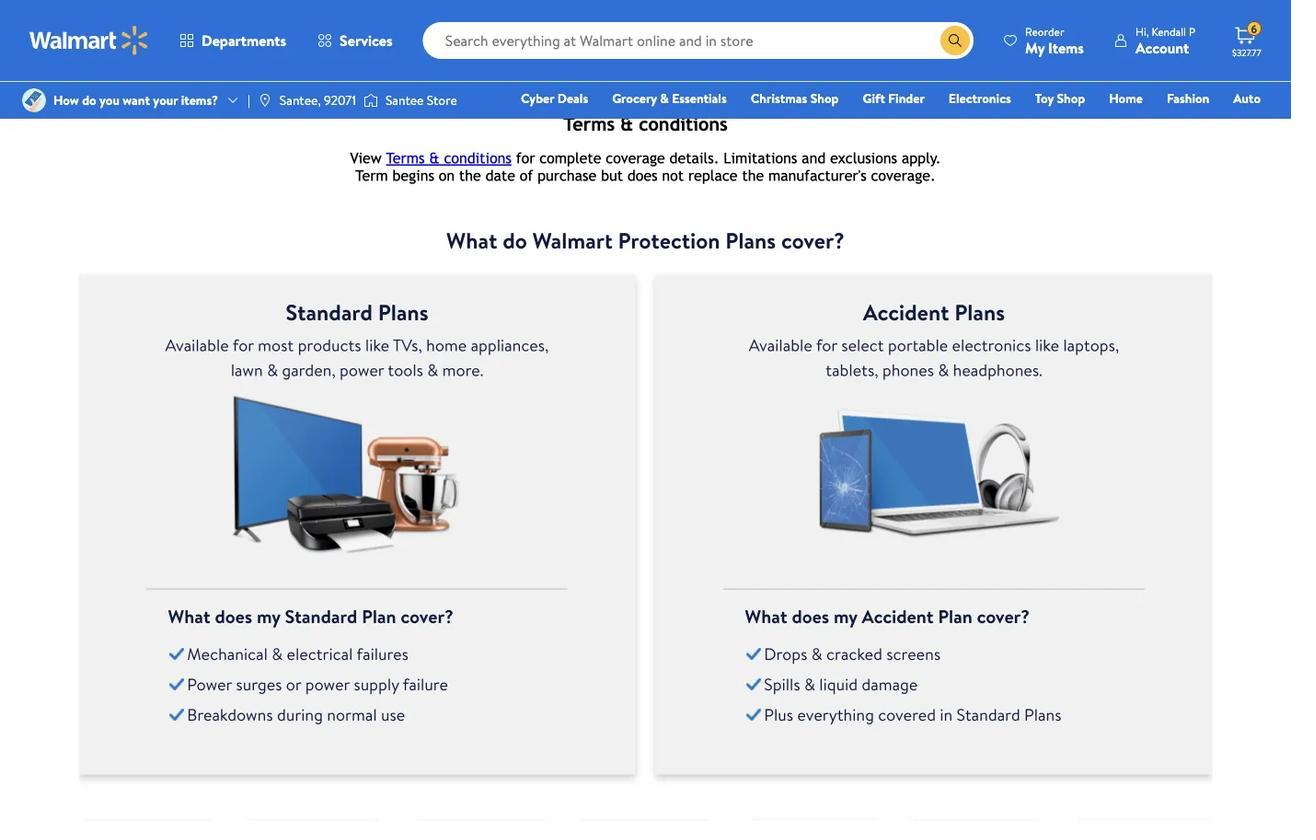Task type: vqa. For each thing, say whether or not it's contained in the screenshot.
MY
yes



Task type: describe. For each thing, give the bounding box(es) containing it.
auto
[[1234, 89, 1261, 107]]

how do you want your items?
[[53, 91, 218, 109]]

Search search field
[[423, 22, 974, 59]]

one debit
[[1120, 115, 1183, 133]]

registry
[[1049, 115, 1096, 133]]

$327.77
[[1233, 46, 1262, 58]]

fashion
[[1167, 89, 1210, 107]]

cyber deals
[[521, 89, 589, 107]]

toy
[[1036, 89, 1054, 107]]

deals
[[558, 89, 589, 107]]

hi,
[[1136, 23, 1150, 39]]

Walmart Site-Wide search field
[[423, 22, 974, 59]]

account
[[1136, 37, 1190, 58]]

santee
[[386, 91, 424, 109]]

hi, kendall p account
[[1136, 23, 1196, 58]]

reorder my items
[[1026, 23, 1085, 58]]

&
[[660, 89, 669, 107]]

christmas shop link
[[743, 88, 847, 108]]

gift finder
[[863, 89, 925, 107]]

home
[[1110, 89, 1143, 107]]

walmart+
[[1206, 115, 1261, 133]]

one
[[1120, 115, 1148, 133]]

toy shop
[[1036, 89, 1086, 107]]

grocery & essentials
[[612, 89, 727, 107]]

home link
[[1101, 88, 1152, 108]]

gift finder link
[[855, 88, 933, 108]]

services
[[340, 30, 393, 51]]

p
[[1189, 23, 1196, 39]]

toy shop link
[[1027, 88, 1094, 108]]

want
[[123, 91, 150, 109]]

 image for santee, 92071
[[258, 93, 272, 108]]

2 list item from the left
[[646, 0, 1224, 22]]



Task type: locate. For each thing, give the bounding box(es) containing it.
reorder
[[1026, 23, 1065, 39]]

list item
[[68, 0, 646, 22], [646, 0, 1224, 22]]

 image for santee store
[[364, 91, 378, 110]]

walmart+ link
[[1198, 114, 1270, 134]]

92071
[[324, 91, 356, 109]]

electronics
[[949, 89, 1012, 107]]

 image right the 92071
[[364, 91, 378, 110]]

2 shop from the left
[[1057, 89, 1086, 107]]

shop for christmas shop
[[811, 89, 839, 107]]

store
[[427, 91, 457, 109]]

registry link
[[1041, 114, 1105, 134]]

your
[[153, 91, 178, 109]]

santee,
[[280, 91, 321, 109]]

santee store
[[386, 91, 457, 109]]

0 horizontal spatial  image
[[22, 88, 46, 112]]

departments button
[[164, 18, 302, 63]]

 image left how
[[22, 88, 46, 112]]

services button
[[302, 18, 408, 63]]

do
[[82, 91, 96, 109]]

 image
[[22, 88, 46, 112], [364, 91, 378, 110], [258, 93, 272, 108]]

shop
[[811, 89, 839, 107], [1057, 89, 1086, 107]]

list item up services
[[68, 0, 646, 22]]

cyber deals link
[[513, 88, 597, 108]]

6
[[1252, 21, 1258, 37]]

essentials
[[672, 89, 727, 107]]

|
[[248, 91, 250, 109]]

christmas shop
[[751, 89, 839, 107]]

list item up search icon
[[646, 0, 1224, 22]]

auto registry
[[1049, 89, 1261, 133]]

one debit link
[[1112, 114, 1191, 134]]

1 horizontal spatial  image
[[258, 93, 272, 108]]

1 shop from the left
[[811, 89, 839, 107]]

santee, 92071
[[280, 91, 356, 109]]

list
[[68, 0, 1224, 22]]

shop for toy shop
[[1057, 89, 1086, 107]]

finder
[[889, 89, 925, 107]]

grocery & essentials link
[[604, 88, 735, 108]]

items
[[1049, 37, 1085, 58]]

electronics link
[[941, 88, 1020, 108]]

walmart image
[[29, 26, 149, 55]]

1 list item from the left
[[68, 0, 646, 22]]

my
[[1026, 37, 1045, 58]]

shop up registry link
[[1057, 89, 1086, 107]]

items?
[[181, 91, 218, 109]]

debit
[[1151, 115, 1183, 133]]

grocery
[[612, 89, 657, 107]]

departments
[[202, 30, 286, 51]]

cyber
[[521, 89, 555, 107]]

0 horizontal spatial shop
[[811, 89, 839, 107]]

christmas
[[751, 89, 808, 107]]

kendall
[[1152, 23, 1187, 39]]

 image for how do you want your items?
[[22, 88, 46, 112]]

auto link
[[1226, 88, 1270, 108]]

shop right "christmas"
[[811, 89, 839, 107]]

you
[[99, 91, 120, 109]]

 image right | on the left of page
[[258, 93, 272, 108]]

fashion link
[[1159, 88, 1218, 108]]

gift
[[863, 89, 886, 107]]

how
[[53, 91, 79, 109]]

2 horizontal spatial  image
[[364, 91, 378, 110]]

1 horizontal spatial shop
[[1057, 89, 1086, 107]]

search icon image
[[948, 33, 963, 48]]



